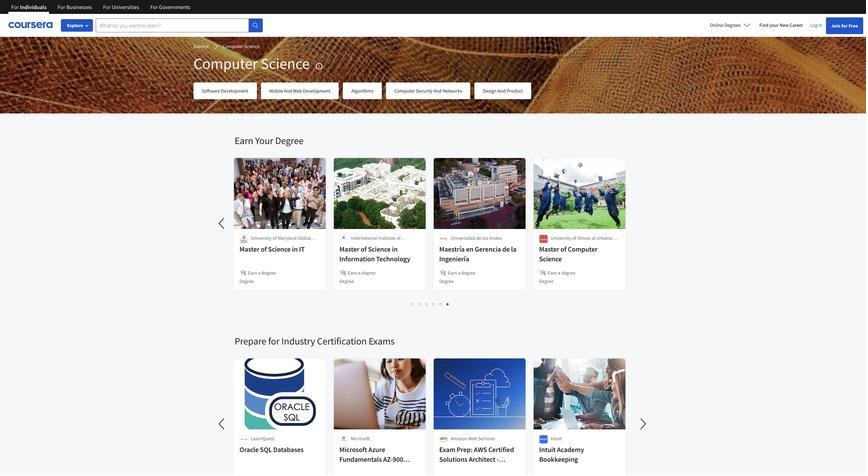 Task type: describe. For each thing, give the bounding box(es) containing it.
for for governments
[[150, 3, 158, 10]]

master of computer science
[[540, 245, 598, 263]]

web inside prepare for industry certification exams carousel element
[[469, 436, 478, 442]]

associate
[[440, 465, 468, 474]]

list inside earn your degree carousel element
[[235, 300, 627, 308]]

master of science in it
[[240, 245, 305, 254]]

find your new career link
[[757, 21, 807, 30]]

illinois
[[578, 235, 591, 241]]

businesses
[[66, 3, 92, 10]]

amazon web services
[[451, 436, 495, 442]]

learnquest image
[[240, 435, 248, 444]]

en
[[466, 245, 474, 254]]

global
[[298, 235, 311, 241]]

mobile
[[270, 88, 283, 94]]

certification
[[317, 335, 367, 348]]

microsoft image
[[340, 435, 348, 444]]

de inside maestría en gerencia de la ingeniería
[[503, 245, 510, 254]]

for governments
[[150, 3, 190, 10]]

networks
[[443, 88, 462, 94]]

international institute of information technology, hyderabad image
[[340, 235, 348, 243]]

free
[[849, 23, 859, 29]]

architect
[[469, 455, 496, 464]]

ingeniería
[[440, 255, 469, 263]]

4 button
[[431, 300, 438, 308]]

design and product
[[483, 88, 523, 94]]

aws
[[474, 446, 487, 454]]

amazon web services image
[[440, 435, 448, 444]]

oracle sql databases
[[240, 446, 304, 454]]

prep:
[[457, 446, 473, 454]]

coursera image
[[8, 20, 53, 31]]

software development link
[[194, 82, 257, 99]]

bookkeeping
[[540, 455, 578, 464]]

services
[[478, 436, 495, 442]]

intuit for intuit
[[551, 436, 562, 442]]

1 development from the left
[[221, 88, 249, 94]]

in for master of science in information technology
[[392, 245, 398, 254]]

log
[[811, 22, 818, 28]]

prepare for industry certification exams carousel element
[[214, 314, 652, 475]]

online degrees button
[[705, 17, 757, 33]]

degree for maestría en gerencia de la ingeniería
[[440, 278, 454, 285]]

los
[[483, 235, 489, 241]]

of for information
[[361, 245, 367, 254]]

gerencia
[[475, 245, 501, 254]]

a for master of science in it
[[258, 270, 261, 276]]

az-
[[383, 455, 393, 464]]

algorithms
[[352, 88, 374, 94]]

explore button
[[61, 19, 93, 32]]

in
[[819, 22, 823, 28]]

azure
[[369, 446, 385, 454]]

academy
[[557, 446, 584, 454]]

-
[[497, 455, 499, 464]]

master for master of computer science
[[540, 245, 560, 254]]

certified
[[489, 446, 514, 454]]

2
[[419, 301, 422, 308]]

intuit for intuit academy bookkeeping
[[540, 446, 556, 454]]

1
[[412, 301, 415, 308]]

for for join
[[842, 23, 848, 29]]

and for mobile
[[284, 88, 292, 94]]

solutions
[[440, 455, 468, 464]]

5 button
[[438, 300, 445, 308]]

earn for master of science in it
[[248, 270, 257, 276]]

maryland
[[278, 235, 297, 241]]

a for maestría en gerencia de la ingeniería
[[458, 270, 461, 276]]

exam prep: aws certified solutions architect - associate
[[440, 446, 514, 474]]

la
[[511, 245, 517, 254]]

next slide image
[[635, 416, 652, 433]]

degree for master of computer science
[[540, 278, 554, 285]]

of for it
[[261, 245, 267, 254]]

industry
[[282, 335, 315, 348]]

prepare for industry certification exams
[[235, 335, 395, 348]]

computer up software development link
[[194, 54, 258, 73]]

information
[[340, 255, 375, 263]]

online degrees
[[710, 22, 741, 28]]

master for master of science in information technology
[[340, 245, 360, 254]]

campus
[[251, 242, 268, 248]]

4 degree from the left
[[562, 270, 576, 276]]

explore link
[[194, 43, 209, 51]]

exam inside exam prep: aws certified solutions architect - associate
[[440, 446, 456, 454]]

andes
[[490, 235, 502, 241]]

prep
[[357, 465, 371, 474]]

university of illinois at urbana- champaign
[[551, 235, 614, 248]]

product
[[507, 88, 523, 94]]

2 and from the left
[[434, 88, 442, 94]]

previous slide image for earn your degree
[[214, 215, 231, 232]]

for universities
[[103, 3, 139, 10]]

previous slide image for prepare for industry certification exams
[[214, 416, 231, 433]]

join
[[832, 23, 841, 29]]

1 vertical spatial computer science
[[194, 54, 310, 73]]

for for businesses
[[58, 3, 65, 10]]

earn your degree carousel element
[[0, 114, 632, 314]]

intuit academy bookkeeping
[[540, 446, 584, 464]]

for businesses
[[58, 3, 92, 10]]

find your new career
[[760, 22, 804, 28]]

urbana-
[[597, 235, 614, 241]]

your
[[255, 134, 273, 147]]

science inside master of computer science
[[540, 255, 562, 263]]

earn for maestría en gerencia de la ingeniería
[[448, 270, 457, 276]]

4
[[433, 301, 436, 308]]

software development
[[202, 88, 249, 94]]

for for prepare
[[268, 335, 280, 348]]

degrees
[[725, 22, 741, 28]]

universities
[[112, 3, 139, 10]]

earn your degree
[[235, 134, 304, 147]]

design and product link
[[475, 82, 532, 99]]



Task type: vqa. For each thing, say whether or not it's contained in the screenshot.
the Certificates
no



Task type: locate. For each thing, give the bounding box(es) containing it.
degree for information
[[362, 270, 376, 276]]

3 a from the left
[[458, 270, 461, 276]]

6 button
[[445, 300, 452, 308]]

0 vertical spatial web
[[293, 88, 302, 94]]

master of science in information technology
[[340, 245, 411, 263]]

exam
[[440, 446, 456, 454], [340, 465, 356, 474]]

and right security
[[434, 88, 442, 94]]

university for science
[[251, 235, 272, 241]]

earn a degree for master of computer science
[[548, 270, 576, 276]]

0 vertical spatial computer science
[[223, 43, 260, 49]]

microsoft for microsoft
[[351, 436, 370, 442]]

0 vertical spatial microsoft
[[351, 436, 370, 442]]

degree for la
[[462, 270, 476, 276]]

1 vertical spatial exam
[[340, 465, 356, 474]]

exam left prep
[[340, 465, 356, 474]]

oracle
[[240, 446, 259, 454]]

1 for from the left
[[11, 3, 19, 10]]

degree for it
[[262, 270, 276, 276]]

earn a degree down master of science in it
[[248, 270, 276, 276]]

a down ingeniería
[[458, 270, 461, 276]]

computer
[[223, 43, 243, 49], [194, 54, 258, 73], [395, 88, 415, 94], [568, 245, 598, 254]]

a down master of science in it
[[258, 270, 261, 276]]

3 for from the left
[[103, 3, 111, 10]]

university of maryland global campus
[[251, 235, 311, 248]]

of inside university of illinois at urbana- champaign
[[573, 235, 577, 241]]

degree down master of science in it
[[262, 270, 276, 276]]

microsoft right the microsoft image
[[351, 436, 370, 442]]

What do you want to learn? text field
[[96, 18, 249, 32]]

for inside "link"
[[842, 23, 848, 29]]

for right prepare
[[268, 335, 280, 348]]

0 horizontal spatial development
[[221, 88, 249, 94]]

amazon
[[451, 436, 468, 442]]

development down outlined info action image
[[303, 88, 331, 94]]

in left it
[[292, 245, 298, 254]]

intuit down intuit icon
[[540, 446, 556, 454]]

maestría en gerencia de la ingeniería
[[440, 245, 517, 263]]

at
[[592, 235, 596, 241]]

microsoft up fundamentals
[[340, 446, 367, 454]]

4 for from the left
[[150, 3, 158, 10]]

web
[[293, 88, 302, 94], [469, 436, 478, 442]]

explore
[[67, 22, 83, 29], [194, 43, 209, 49]]

3 earn a degree from the left
[[448, 270, 476, 276]]

degree for master of science in it
[[240, 278, 254, 285]]

web right mobile
[[293, 88, 302, 94]]

4 a from the left
[[558, 270, 561, 276]]

1 vertical spatial intuit
[[540, 446, 556, 454]]

earn down information
[[348, 270, 357, 276]]

1 master from the left
[[240, 245, 260, 254]]

in inside master of science in information technology
[[392, 245, 398, 254]]

0 vertical spatial for
[[842, 23, 848, 29]]

of inside master of science in information technology
[[361, 245, 367, 254]]

0 horizontal spatial in
[[292, 245, 298, 254]]

of for campus
[[273, 235, 277, 241]]

log in link
[[807, 21, 826, 29]]

1 vertical spatial web
[[469, 436, 478, 442]]

1 university from the left
[[251, 235, 272, 241]]

2 horizontal spatial master
[[540, 245, 560, 254]]

and for design
[[498, 88, 506, 94]]

0 vertical spatial previous slide image
[[214, 215, 231, 232]]

list containing 1
[[235, 300, 627, 308]]

join for free link
[[826, 17, 864, 34]]

2 university from the left
[[551, 235, 572, 241]]

find
[[760, 22, 769, 28]]

intuit inside intuit academy bookkeeping
[[540, 446, 556, 454]]

0 vertical spatial explore
[[67, 22, 83, 29]]

master down university of illinois at urbana-champaign image
[[540, 245, 560, 254]]

2 in from the left
[[392, 245, 398, 254]]

de left la
[[503, 245, 510, 254]]

master down "university of maryland global campus" icon
[[240, 245, 260, 254]]

software
[[202, 88, 220, 94]]

a for master of science in information technology
[[358, 270, 361, 276]]

your
[[770, 22, 779, 28]]

join for free
[[832, 23, 859, 29]]

degree for master of science in information technology
[[340, 278, 354, 285]]

2 degree from the left
[[362, 270, 376, 276]]

earn a degree down master of computer science
[[548, 270, 576, 276]]

university inside university of illinois at urbana- champaign
[[551, 235, 572, 241]]

1 a from the left
[[258, 270, 261, 276]]

master
[[240, 245, 260, 254], [340, 245, 360, 254], [540, 245, 560, 254]]

governments
[[159, 3, 190, 10]]

and right mobile
[[284, 88, 292, 94]]

exam inside microsoft azure fundamentals az-900 exam prep
[[340, 465, 356, 474]]

0 horizontal spatial web
[[293, 88, 302, 94]]

earn for master of computer science
[[548, 270, 557, 276]]

3 master from the left
[[540, 245, 560, 254]]

master inside master of science in information technology
[[340, 245, 360, 254]]

exams
[[369, 335, 395, 348]]

0 horizontal spatial exam
[[340, 465, 356, 474]]

for
[[842, 23, 848, 29], [268, 335, 280, 348]]

2 previous slide image from the top
[[214, 416, 231, 433]]

2 button
[[417, 300, 424, 308]]

explore inside popup button
[[67, 22, 83, 29]]

a down information
[[358, 270, 361, 276]]

university up champaign
[[551, 235, 572, 241]]

in for master of science in it
[[292, 245, 298, 254]]

None search field
[[96, 18, 263, 32]]

for right join
[[842, 23, 848, 29]]

0 horizontal spatial university
[[251, 235, 272, 241]]

mobile and web development
[[270, 88, 331, 94]]

of inside master of computer science
[[561, 245, 567, 254]]

computer inside master of computer science
[[568, 245, 598, 254]]

university of maryland global campus image
[[240, 235, 248, 243]]

degree down master of computer science
[[562, 270, 576, 276]]

computer science
[[223, 43, 260, 49], [194, 54, 310, 73]]

6
[[447, 301, 450, 308]]

0 horizontal spatial for
[[268, 335, 280, 348]]

individuals
[[20, 3, 46, 10]]

earn down ingeniería
[[448, 270, 457, 276]]

technology
[[376, 255, 411, 263]]

of inside university of maryland global campus
[[273, 235, 277, 241]]

intuit right intuit icon
[[551, 436, 562, 442]]

2 for from the left
[[58, 3, 65, 10]]

earn a degree down ingeniería
[[448, 270, 476, 276]]

a
[[258, 270, 261, 276], [358, 270, 361, 276], [458, 270, 461, 276], [558, 270, 561, 276]]

earn a degree for maestría en gerencia de la ingeniería
[[448, 270, 476, 276]]

a down master of computer science
[[558, 270, 561, 276]]

microsoft for microsoft azure fundamentals az-900 exam prep
[[340, 446, 367, 454]]

900
[[393, 455, 404, 464]]

web up aws
[[469, 436, 478, 442]]

3 button
[[424, 300, 431, 308]]

1 horizontal spatial for
[[842, 23, 848, 29]]

universidad
[[451, 235, 476, 241]]

computer security and networks link
[[386, 82, 471, 99]]

0 horizontal spatial de
[[477, 235, 482, 241]]

earn down campus
[[248, 270, 257, 276]]

1 horizontal spatial development
[[303, 88, 331, 94]]

1 horizontal spatial and
[[434, 88, 442, 94]]

0 vertical spatial intuit
[[551, 436, 562, 442]]

master for master of science in it
[[240, 245, 260, 254]]

of for urbana-
[[573, 235, 577, 241]]

1 horizontal spatial explore
[[194, 43, 209, 49]]

1 button
[[410, 300, 417, 308]]

for left individuals
[[11, 3, 19, 10]]

degree
[[262, 270, 276, 276], [362, 270, 376, 276], [462, 270, 476, 276], [562, 270, 576, 276]]

computer right explore link
[[223, 43, 243, 49]]

for for universities
[[103, 3, 111, 10]]

0 horizontal spatial master
[[240, 245, 260, 254]]

databases
[[273, 446, 304, 454]]

development right software
[[221, 88, 249, 94]]

university for computer
[[551, 235, 572, 241]]

earn for master of science in information technology
[[348, 270, 357, 276]]

university inside university of maryland global campus
[[251, 235, 272, 241]]

microsoft inside microsoft azure fundamentals az-900 exam prep
[[340, 446, 367, 454]]

2 a from the left
[[358, 270, 361, 276]]

1 earn a degree from the left
[[248, 270, 276, 276]]

intuit
[[551, 436, 562, 442], [540, 446, 556, 454]]

degree down ingeniería
[[462, 270, 476, 276]]

1 horizontal spatial exam
[[440, 446, 456, 454]]

4 earn a degree from the left
[[548, 270, 576, 276]]

sql
[[260, 446, 272, 454]]

banner navigation
[[6, 0, 196, 14]]

university of illinois at urbana-champaign image
[[540, 235, 548, 243]]

earn a degree for master of science in it
[[248, 270, 276, 276]]

algorithms link
[[343, 82, 382, 99]]

computer security and networks
[[395, 88, 462, 94]]

for individuals
[[11, 3, 46, 10]]

earn a degree for master of science in information technology
[[348, 270, 376, 276]]

3
[[426, 301, 429, 308]]

5
[[440, 301, 443, 308]]

1 horizontal spatial de
[[503, 245, 510, 254]]

for left universities on the left of page
[[103, 3, 111, 10]]

degree down information
[[362, 270, 376, 276]]

mobile and web development link
[[261, 82, 339, 99]]

1 degree from the left
[[262, 270, 276, 276]]

it
[[299, 245, 305, 254]]

1 vertical spatial for
[[268, 335, 280, 348]]

security
[[416, 88, 433, 94]]

computer left security
[[395, 88, 415, 94]]

1 horizontal spatial master
[[340, 245, 360, 254]]

de left los
[[477, 235, 482, 241]]

science inside master of science in information technology
[[368, 245, 391, 254]]

master down international institute of information technology, hyderabad image
[[340, 245, 360, 254]]

computer down illinois
[[568, 245, 598, 254]]

fundamentals
[[340, 455, 382, 464]]

0 vertical spatial exam
[[440, 446, 456, 454]]

1 and from the left
[[284, 88, 292, 94]]

for left governments
[[150, 3, 158, 10]]

previous slide image
[[214, 215, 231, 232], [214, 416, 231, 433]]

for left businesses
[[58, 3, 65, 10]]

1 vertical spatial explore
[[194, 43, 209, 49]]

3 and from the left
[[498, 88, 506, 94]]

earn left the your
[[235, 134, 253, 147]]

a for master of computer science
[[558, 270, 561, 276]]

master inside master of computer science
[[540, 245, 560, 254]]

outlined info action image
[[315, 62, 323, 70]]

1 vertical spatial de
[[503, 245, 510, 254]]

earn a degree
[[248, 270, 276, 276], [348, 270, 376, 276], [448, 270, 476, 276], [548, 270, 576, 276]]

2 horizontal spatial and
[[498, 88, 506, 94]]

earn down master of computer science
[[548, 270, 557, 276]]

0 horizontal spatial and
[[284, 88, 292, 94]]

university up campus
[[251, 235, 272, 241]]

science
[[244, 43, 260, 49], [261, 54, 310, 73], [268, 245, 291, 254], [368, 245, 391, 254], [540, 255, 562, 263]]

for for individuals
[[11, 3, 19, 10]]

0 vertical spatial de
[[477, 235, 482, 241]]

microsoft
[[351, 436, 370, 442], [340, 446, 367, 454]]

and right "design"
[[498, 88, 506, 94]]

1 vertical spatial previous slide image
[[214, 416, 231, 433]]

1 previous slide image from the top
[[214, 215, 231, 232]]

in up technology
[[392, 245, 398, 254]]

list
[[235, 300, 627, 308]]

1 horizontal spatial web
[[469, 436, 478, 442]]

career
[[790, 22, 804, 28]]

2 development from the left
[[303, 88, 331, 94]]

universidad de los andes image
[[440, 235, 448, 243]]

champaign
[[551, 242, 574, 248]]

1 in from the left
[[292, 245, 298, 254]]

3 degree from the left
[[462, 270, 476, 276]]

and
[[284, 88, 292, 94], [434, 88, 442, 94], [498, 88, 506, 94]]

exam down the 'amazon web services' icon
[[440, 446, 456, 454]]

university
[[251, 235, 272, 241], [551, 235, 572, 241]]

degree
[[275, 134, 304, 147], [240, 278, 254, 285], [340, 278, 354, 285], [440, 278, 454, 285], [540, 278, 554, 285]]

earn a degree down information
[[348, 270, 376, 276]]

1 vertical spatial microsoft
[[340, 446, 367, 454]]

log in
[[811, 22, 823, 28]]

design
[[483, 88, 497, 94]]

intuit image
[[540, 435, 548, 444]]

microsoft azure fundamentals az-900 exam prep
[[340, 446, 404, 474]]

universidad de los andes
[[451, 235, 502, 241]]

1 horizontal spatial in
[[392, 245, 398, 254]]

2 master from the left
[[340, 245, 360, 254]]

2 earn a degree from the left
[[348, 270, 376, 276]]

prepare
[[235, 335, 266, 348]]

0 horizontal spatial explore
[[67, 22, 83, 29]]

1 horizontal spatial university
[[551, 235, 572, 241]]



